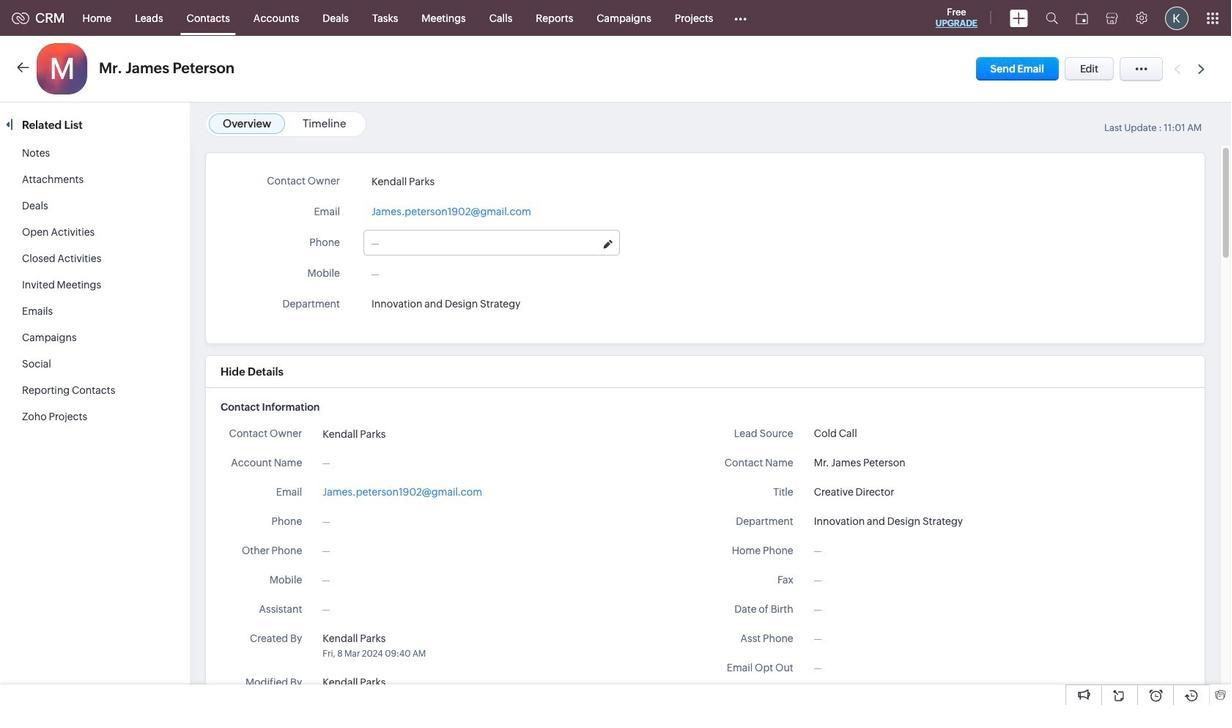 Task type: vqa. For each thing, say whether or not it's contained in the screenshot.
Workflow
no



Task type: locate. For each thing, give the bounding box(es) containing it.
create menu element
[[1001, 0, 1037, 36]]

profile image
[[1165, 6, 1189, 30]]

Other Modules field
[[725, 6, 757, 30]]

search image
[[1046, 12, 1058, 24]]

profile element
[[1156, 0, 1197, 36]]

next record image
[[1198, 64, 1208, 74]]

logo image
[[12, 12, 29, 24]]



Task type: describe. For each thing, give the bounding box(es) containing it.
calendar image
[[1076, 12, 1088, 24]]

create menu image
[[1010, 9, 1028, 27]]

search element
[[1037, 0, 1067, 36]]

previous record image
[[1174, 64, 1180, 74]]



